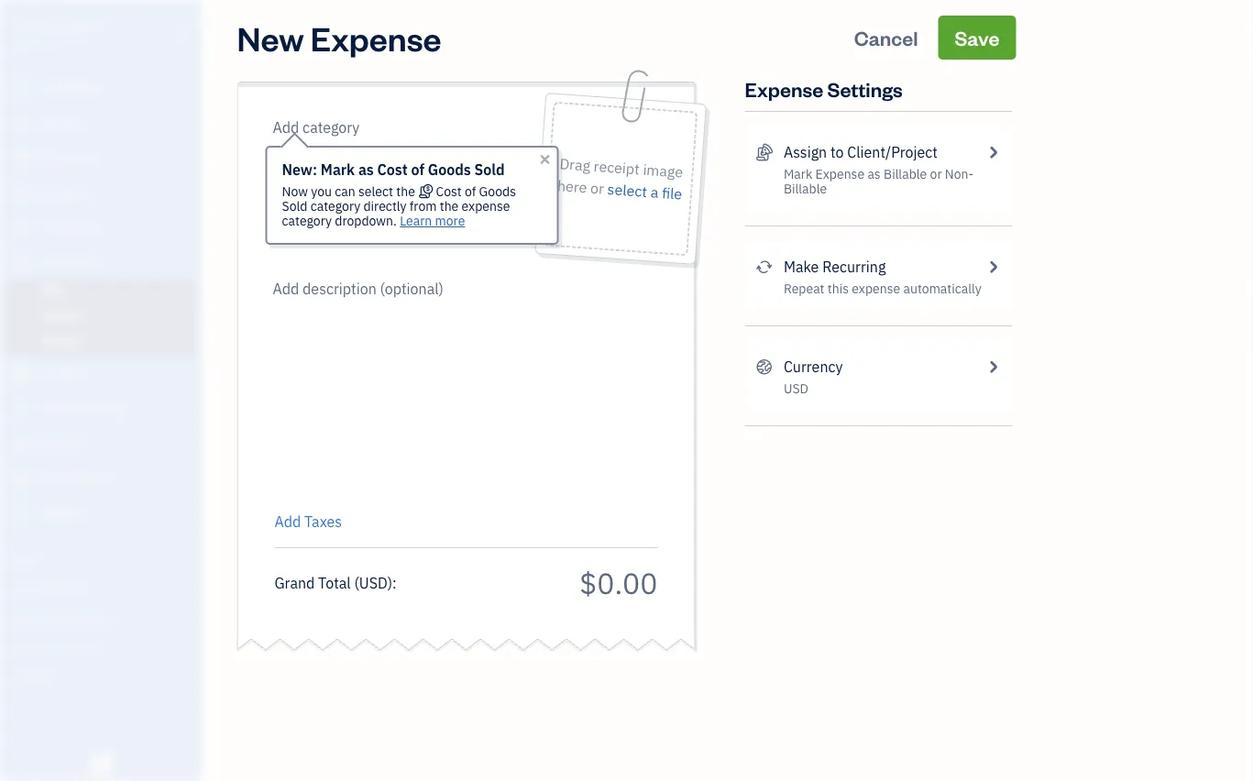 Task type: describe. For each thing, give the bounding box(es) containing it.
0 horizontal spatial the
[[396, 183, 415, 200]]

make recurring
[[784, 257, 886, 276]]

here
[[557, 176, 588, 197]]

payment image
[[12, 219, 34, 238]]

currencyandlanguage image
[[756, 356, 773, 378]]

now
[[282, 183, 308, 200]]

1 vertical spatial usd
[[359, 573, 388, 592]]

category down date in mm/dd/yyyy format text box
[[311, 198, 361, 215]]

add
[[275, 512, 301, 531]]

category down now
[[282, 212, 332, 229]]

1 horizontal spatial sold
[[475, 160, 505, 179]]

Date in MM/DD/YYYY format text field
[[275, 162, 394, 181]]

ruby oranges owner
[[15, 16, 108, 51]]

money image
[[12, 435, 34, 453]]

a
[[650, 182, 659, 202]]

expense image
[[12, 254, 34, 272]]

cost inside the 'cost of goods sold category directly from the expense category dropdown.'
[[436, 183, 462, 200]]

this
[[828, 280, 849, 297]]

drag
[[559, 154, 591, 175]]

refresh image
[[756, 256, 773, 278]]

ruby
[[15, 16, 49, 35]]

client/project
[[848, 143, 938, 162]]

dropdown.
[[335, 212, 397, 229]]

team members image
[[14, 580, 196, 595]]

mark inside mark expense as billable or non- billable
[[784, 166, 813, 182]]

automatically
[[904, 280, 982, 297]]

select inside select a file
[[607, 179, 648, 201]]

you
[[311, 183, 332, 200]]

assign to client/project
[[784, 143, 938, 162]]

chevronright image for to
[[985, 141, 1002, 163]]

can
[[335, 183, 356, 200]]

0 horizontal spatial select
[[359, 183, 393, 200]]

):
[[388, 573, 397, 592]]

cancel
[[854, 24, 918, 50]]

image
[[642, 160, 684, 182]]

0 horizontal spatial mark
[[321, 160, 355, 179]]

as for billable
[[868, 166, 881, 182]]

1 horizontal spatial expense
[[852, 280, 901, 297]]

new:
[[282, 160, 317, 179]]

client image
[[12, 115, 34, 133]]

or for drag receipt image here or
[[590, 178, 605, 198]]

invoice image
[[12, 184, 34, 203]]

new
[[237, 16, 304, 59]]

(
[[354, 573, 359, 592]]

or for mark expense as billable or non- billable
[[930, 166, 942, 182]]

0 vertical spatial cost
[[377, 160, 408, 179]]

main element
[[0, 0, 248, 781]]

1 vertical spatial expense
[[745, 76, 824, 102]]

chevronright image for recurring
[[985, 256, 1002, 278]]

file
[[661, 183, 683, 204]]

learn
[[400, 212, 432, 229]]

select a file
[[607, 179, 683, 204]]

cost of goods sold category directly from the expense category dropdown.
[[282, 183, 516, 229]]

repeat
[[784, 280, 825, 297]]

0 horizontal spatial goods
[[428, 160, 471, 179]]

items and services image
[[14, 610, 196, 624]]

close image
[[538, 152, 552, 167]]



Task type: vqa. For each thing, say whether or not it's contained in the screenshot.


Task type: locate. For each thing, give the bounding box(es) containing it.
0 horizontal spatial sold
[[282, 198, 308, 215]]

apps image
[[14, 551, 196, 566]]

billable down "client/project"
[[884, 166, 927, 182]]

1 horizontal spatial cost
[[436, 183, 462, 200]]

estimate image
[[12, 149, 34, 168]]

or inside drag receipt image here or
[[590, 178, 605, 198]]

0 vertical spatial chevronright image
[[985, 141, 1002, 163]]

sold left you in the top left of the page
[[282, 198, 308, 215]]

1 vertical spatial expense
[[852, 280, 901, 297]]

cost up more
[[436, 183, 462, 200]]

of
[[411, 160, 425, 179], [465, 183, 476, 200]]

the
[[396, 183, 415, 200], [440, 198, 459, 215]]

goods
[[428, 160, 471, 179], [479, 183, 516, 200]]

expensesrebilling image
[[756, 141, 773, 163]]

timer image
[[12, 400, 34, 418]]

category
[[311, 198, 361, 215], [282, 212, 332, 229]]

2 vertical spatial expense
[[816, 166, 865, 182]]

1 vertical spatial sold
[[282, 198, 308, 215]]

as
[[358, 160, 374, 179], [868, 166, 881, 182]]

Amount (USD) text field
[[579, 564, 658, 602]]

as up now you can select the
[[358, 160, 374, 179]]

1 horizontal spatial select
[[607, 179, 648, 201]]

freshbooks image
[[86, 752, 116, 774]]

0 horizontal spatial or
[[590, 178, 605, 198]]

usd down currency
[[784, 380, 809, 397]]

Category text field
[[273, 116, 430, 138]]

of up from
[[411, 160, 425, 179]]

as inside mark expense as billable or non- billable
[[868, 166, 881, 182]]

currency
[[784, 357, 843, 376]]

the right from
[[440, 198, 459, 215]]

usd right total
[[359, 573, 388, 592]]

expense for new expense
[[311, 16, 442, 59]]

assign
[[784, 143, 827, 162]]

drag receipt image here or
[[557, 154, 684, 198]]

make
[[784, 257, 819, 276]]

chevronright image
[[985, 141, 1002, 163], [985, 256, 1002, 278], [985, 356, 1002, 378]]

expense inside the 'cost of goods sold category directly from the expense category dropdown.'
[[462, 198, 510, 215]]

0 vertical spatial goods
[[428, 160, 471, 179]]

save
[[955, 24, 1000, 50]]

oranges
[[52, 16, 108, 35]]

the down new: mark as cost of goods sold
[[396, 183, 415, 200]]

1 horizontal spatial the
[[440, 198, 459, 215]]

0 vertical spatial sold
[[475, 160, 505, 179]]

1 vertical spatial cost
[[436, 183, 462, 200]]

select a file button
[[607, 178, 683, 205]]

select down new: mark as cost of goods sold
[[359, 183, 393, 200]]

expense inside mark expense as billable or non- billable
[[816, 166, 865, 182]]

1 horizontal spatial billable
[[884, 166, 927, 182]]

repeat this expense automatically
[[784, 280, 982, 297]]

the inside the 'cost of goods sold category directly from the expense category dropdown.'
[[440, 198, 459, 215]]

new expense
[[237, 16, 442, 59]]

dashboard image
[[12, 80, 34, 98]]

from
[[410, 198, 437, 215]]

mark up can
[[321, 160, 355, 179]]

0 vertical spatial expense
[[311, 16, 442, 59]]

owner
[[15, 37, 48, 51]]

expense for mark expense as billable or non- billable
[[816, 166, 865, 182]]

3 chevronright image from the top
[[985, 356, 1002, 378]]

more
[[435, 212, 465, 229]]

1 horizontal spatial or
[[930, 166, 942, 182]]

learn more link
[[400, 212, 465, 229]]

cancel button
[[838, 16, 935, 60]]

0 horizontal spatial usd
[[359, 573, 388, 592]]

directly
[[364, 198, 407, 215]]

recurring
[[823, 257, 886, 276]]

mark
[[321, 160, 355, 179], [784, 166, 813, 182]]

0 vertical spatial expense
[[462, 198, 510, 215]]

as down assign to client/project
[[868, 166, 881, 182]]

or
[[930, 166, 942, 182], [590, 178, 605, 198]]

chart image
[[12, 470, 34, 488]]

mark expense as billable or non- billable
[[784, 166, 974, 197]]

0 horizontal spatial expense
[[462, 198, 510, 215]]

1 horizontal spatial as
[[868, 166, 881, 182]]

0 horizontal spatial as
[[358, 160, 374, 179]]

non-
[[945, 166, 974, 182]]

1 vertical spatial chevronright image
[[985, 256, 1002, 278]]

select
[[607, 179, 648, 201], [359, 183, 393, 200]]

expense
[[311, 16, 442, 59], [745, 76, 824, 102], [816, 166, 865, 182]]

expense
[[462, 198, 510, 215], [852, 280, 901, 297]]

billable down assign on the right of page
[[784, 180, 827, 197]]

bank connections image
[[14, 639, 196, 654]]

1 horizontal spatial of
[[465, 183, 476, 200]]

1 horizontal spatial goods
[[479, 183, 516, 200]]

0 vertical spatial usd
[[784, 380, 809, 397]]

1 vertical spatial goods
[[479, 183, 516, 200]]

cost up the 'cost of goods sold category directly from the expense category dropdown.'
[[377, 160, 408, 179]]

sold inside the 'cost of goods sold category directly from the expense category dropdown.'
[[282, 198, 308, 215]]

1 vertical spatial of
[[465, 183, 476, 200]]

grand
[[275, 573, 315, 592]]

0 horizontal spatial of
[[411, 160, 425, 179]]

goods inside the 'cost of goods sold category directly from the expense category dropdown.'
[[479, 183, 516, 200]]

2 vertical spatial chevronright image
[[985, 356, 1002, 378]]

expense settings
[[745, 76, 903, 102]]

grand total ( usd ):
[[275, 573, 397, 592]]

project image
[[12, 365, 34, 383]]

now you can select the
[[282, 183, 418, 200]]

1 horizontal spatial usd
[[784, 380, 809, 397]]

expense right from
[[462, 198, 510, 215]]

learn more
[[400, 212, 465, 229]]

as for cost
[[358, 160, 374, 179]]

billable
[[884, 166, 927, 182], [784, 180, 827, 197]]

or inside mark expense as billable or non- billable
[[930, 166, 942, 182]]

cost
[[377, 160, 408, 179], [436, 183, 462, 200]]

expense down recurring
[[852, 280, 901, 297]]

new: mark as cost of goods sold
[[282, 160, 505, 179]]

1 horizontal spatial mark
[[784, 166, 813, 182]]

2 chevronright image from the top
[[985, 256, 1002, 278]]

0 vertical spatial of
[[411, 160, 425, 179]]

taxes
[[305, 512, 342, 531]]

report image
[[12, 504, 34, 523]]

add taxes button
[[275, 511, 342, 533]]

or left "non-"
[[930, 166, 942, 182]]

settings
[[828, 76, 903, 102]]

sold left close icon
[[475, 160, 505, 179]]

sold
[[475, 160, 505, 179], [282, 198, 308, 215]]

Description text field
[[265, 278, 649, 498]]

0 horizontal spatial cost
[[377, 160, 408, 179]]

mark down assign on the right of page
[[784, 166, 813, 182]]

add taxes
[[275, 512, 342, 531]]

of inside the 'cost of goods sold category directly from the expense category dropdown.'
[[465, 183, 476, 200]]

0 horizontal spatial billable
[[784, 180, 827, 197]]

usd
[[784, 380, 809, 397], [359, 573, 388, 592]]

select down receipt at top
[[607, 179, 648, 201]]

of up more
[[465, 183, 476, 200]]

receipt
[[593, 156, 640, 179]]

goods up from
[[428, 160, 471, 179]]

to
[[831, 143, 844, 162]]

1 chevronright image from the top
[[985, 141, 1002, 163]]

goods left here
[[479, 183, 516, 200]]

save button
[[938, 16, 1017, 60]]

or right here
[[590, 178, 605, 198]]

settings image
[[14, 668, 196, 683]]

total
[[318, 573, 351, 592]]



